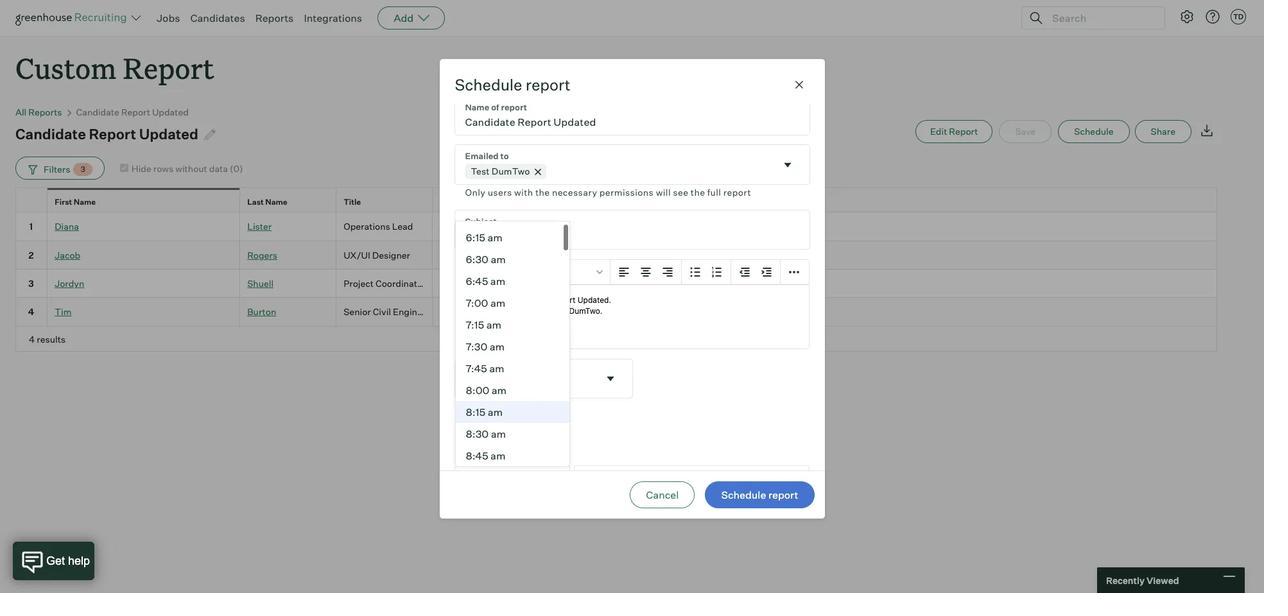 Task type: locate. For each thing, give the bounding box(es) containing it.
3 inside "cell"
[[28, 278, 34, 289]]

adept
[[440, 278, 466, 289]]

full
[[707, 187, 721, 198]]

1 horizontal spatial name
[[265, 197, 287, 207]]

quarter down 'last day of quarter' at the bottom left of the page
[[532, 432, 568, 445]]

2 tuohy from the top
[[663, 278, 689, 289]]

last
[[247, 197, 264, 207], [477, 410, 498, 423]]

1 vertical spatial tuohy
[[663, 278, 689, 289]]

2 horizontal spatial report
[[769, 488, 798, 501]]

4 left results at bottom
[[29, 334, 35, 345]]

None checkbox
[[120, 164, 128, 172]]

8:30 am
[[466, 428, 506, 441]]

viewed
[[1147, 575, 1179, 586]]

None field
[[455, 145, 809, 201], [455, 360, 632, 398], [455, 466, 570, 505], [575, 466, 809, 505], [455, 466, 570, 505], [575, 466, 809, 505]]

2 vertical spatial schedule
[[721, 488, 766, 501]]

1 allison from the top
[[633, 250, 661, 261]]

None text field
[[455, 211, 809, 249]]

am right the 6:00
[[492, 210, 507, 222]]

0 horizontal spatial last
[[247, 197, 264, 207]]

allison tuohy
[[633, 250, 689, 261], [633, 278, 689, 289]]

2 row from the top
[[15, 213, 1217, 241]]

1 horizontal spatial first
[[477, 432, 499, 445]]

of up 8:30 am option
[[520, 410, 529, 423]]

4
[[28, 307, 34, 318], [29, 334, 35, 345]]

last name
[[247, 197, 287, 207]]

am right 8:45
[[491, 450, 506, 463]]

report right edit
[[949, 126, 978, 137]]

report
[[526, 75, 571, 95], [724, 187, 751, 198], [769, 488, 798, 501]]

lead
[[392, 221, 413, 232]]

4 row from the top
[[15, 270, 1217, 298]]

7:30 am option
[[456, 336, 569, 358]]

1 vertical spatial schedule
[[1074, 126, 1114, 137]]

table
[[15, 188, 1217, 352]]

coordinator inside row group
[[376, 278, 426, 289]]

0 vertical spatial tuohy
[[663, 250, 689, 261]]

am right 7:30
[[490, 341, 505, 353]]

td
[[1233, 12, 1244, 21]]

1 vertical spatial report
[[724, 187, 751, 198]]

1 allison tuohy from the top
[[633, 250, 689, 261]]

4 for 4
[[28, 307, 34, 318]]

recently
[[1106, 575, 1145, 586]]

1 toolbar from the left
[[456, 260, 610, 285]]

reports right all
[[28, 107, 62, 118]]

first up '8:45 am'
[[477, 432, 499, 445]]

none field containing test dumtwo
[[455, 145, 809, 201]]

0 horizontal spatial first
[[55, 197, 72, 207]]

toolbar
[[456, 260, 610, 285], [610, 260, 682, 285], [682, 260, 731, 285], [731, 260, 780, 285]]

cell
[[529, 213, 625, 241], [625, 213, 722, 241], [722, 213, 1217, 241], [529, 241, 625, 270], [722, 241, 1217, 270], [529, 270, 625, 298], [722, 270, 1217, 298], [529, 298, 625, 327], [625, 298, 722, 327], [722, 298, 1217, 327]]

coordinator down "designer"
[[376, 278, 426, 289]]

1 vertical spatial quarter
[[532, 432, 568, 445]]

updated
[[152, 107, 189, 118], [139, 125, 198, 143]]

1 vertical spatial of
[[521, 432, 530, 445]]

Search text field
[[1049, 9, 1153, 27]]

1 tuohy from the top
[[663, 250, 689, 261]]

1 horizontal spatial 3
[[81, 164, 85, 174]]

am right 7:45
[[489, 362, 504, 375]]

6:00 am option
[[456, 205, 569, 227]]

last up 8:30 am
[[477, 410, 498, 423]]

1 horizontal spatial schedule report
[[721, 488, 798, 501]]

last day of quarter
[[477, 410, 567, 423]]

reports link
[[255, 12, 294, 24]]

4 toolbar from the left
[[731, 260, 780, 285]]

of for last
[[520, 410, 529, 423]]

1 vertical spatial coordinator
[[376, 278, 426, 289]]

schedule report
[[455, 75, 571, 95], [721, 488, 798, 501]]

0 vertical spatial schedule
[[455, 75, 522, 95]]

burton
[[247, 307, 276, 318]]

am inside "option"
[[492, 210, 507, 222]]

1 horizontal spatial reports
[[255, 12, 294, 24]]

0 vertical spatial of
[[520, 410, 529, 423]]

1 vertical spatial 4
[[29, 334, 35, 345]]

coordinator
[[729, 197, 774, 207], [376, 278, 426, 289]]

4 down 3 "cell"
[[28, 307, 34, 318]]

am for 8:45 am
[[491, 450, 506, 463]]

0 vertical spatial 3
[[81, 164, 85, 174]]

schedule report inside button
[[721, 488, 798, 501]]

shuell link
[[247, 278, 274, 289]]

1 vertical spatial allison tuohy
[[633, 278, 689, 289]]

add
[[394, 12, 414, 24]]

7:15
[[466, 319, 484, 332]]

report inside button
[[769, 488, 798, 501]]

1 name from the left
[[74, 197, 96, 207]]

quarter for first day of quarter
[[532, 432, 568, 445]]

row group
[[15, 213, 1217, 327]]

the left "full"
[[691, 187, 705, 198]]

toggle flyout image
[[604, 373, 617, 385]]

am right 8:00
[[492, 384, 507, 397]]

1 vertical spatial first
[[477, 432, 499, 445]]

row containing first name
[[15, 188, 1217, 216]]

1 horizontal spatial report
[[724, 187, 751, 198]]

0 vertical spatial allison tuohy
[[633, 250, 689, 261]]

allison tuohy for inc.
[[633, 250, 689, 261]]

engineer
[[393, 307, 431, 318]]

am right 8:15
[[488, 406, 503, 419]]

1 vertical spatial day
[[501, 432, 519, 445]]

tim link
[[55, 307, 71, 318]]

am for 8:30 am
[[491, 428, 506, 441]]

cancel button
[[630, 481, 695, 508]]

0 vertical spatial last
[[247, 197, 264, 207]]

senior
[[344, 307, 371, 318]]

allison
[[633, 250, 661, 261], [633, 278, 661, 289]]

0 vertical spatial schedule report
[[455, 75, 571, 95]]

row containing 2
[[15, 241, 1217, 270]]

am right 6:15
[[488, 231, 503, 244]]

4 results
[[29, 334, 66, 345]]

day up 8:45 am option
[[501, 432, 519, 445]]

1 vertical spatial last
[[477, 410, 498, 423]]

group
[[456, 260, 809, 285]]

recruiter
[[633, 197, 668, 207]]

ux/ui designer
[[344, 250, 410, 261]]

3 toolbar from the left
[[682, 260, 731, 285]]

cancel
[[646, 488, 679, 501]]

3 right filters
[[81, 164, 85, 174]]

diana link
[[55, 221, 79, 232]]

share
[[1151, 126, 1176, 137]]

quarter
[[531, 410, 567, 423], [532, 432, 568, 445]]

0 horizontal spatial 3
[[28, 278, 34, 289]]

0 horizontal spatial coordinator
[[376, 278, 426, 289]]

0 vertical spatial candidate report updated
[[76, 107, 189, 118]]

jordyn link
[[55, 278, 84, 289]]

schedule inside button
[[721, 488, 766, 501]]

only
[[465, 187, 486, 198]]

2 allison from the top
[[633, 278, 661, 289]]

report down the candidate report updated link
[[89, 125, 136, 143]]

of for first
[[521, 432, 530, 445]]

2 vertical spatial report
[[769, 488, 798, 501]]

am inside 'option'
[[491, 253, 506, 266]]

row
[[15, 188, 1217, 216], [15, 213, 1217, 241], [15, 241, 1217, 270], [15, 270, 1217, 298], [15, 298, 1217, 327]]

lister link
[[247, 221, 272, 232]]

list box
[[455, 205, 570, 593]]

3
[[81, 164, 85, 174], [28, 278, 34, 289]]

2 toolbar from the left
[[610, 260, 682, 285]]

0 vertical spatial day
[[500, 410, 518, 423]]

the
[[535, 187, 550, 198], [691, 187, 705, 198]]

all reports link
[[15, 107, 62, 118]]

quarter for last day of quarter
[[531, 410, 567, 423]]

operations
[[344, 221, 390, 232]]

7:15 am option
[[456, 314, 569, 336]]

am right 6:45
[[490, 275, 505, 288]]

2 allison tuohy from the top
[[633, 278, 689, 289]]

7:00
[[466, 297, 488, 310]]

schedule
[[455, 75, 522, 95], [1074, 126, 1114, 137], [721, 488, 766, 501]]

of down 'last day of quarter' at the bottom left of the page
[[521, 432, 530, 445]]

4 inside cell
[[28, 307, 34, 318]]

3 down 2 cell
[[28, 278, 34, 289]]

close modal icon image
[[791, 77, 807, 93]]

0 horizontal spatial reports
[[28, 107, 62, 118]]

users
[[488, 187, 512, 198]]

diana
[[55, 221, 79, 232]]

all
[[15, 107, 26, 118]]

rsa engineering
[[440, 307, 511, 318]]

6:30 am
[[466, 253, 506, 266]]

all reports
[[15, 107, 62, 118]]

0 vertical spatial first
[[55, 197, 72, 207]]

3 row from the top
[[15, 241, 1217, 270]]

0 vertical spatial allison
[[633, 250, 661, 261]]

1 vertical spatial candidate
[[15, 125, 86, 143]]

am for 6:15 am
[[488, 231, 503, 244]]

jobs link
[[157, 12, 180, 24]]

name for first name
[[74, 197, 96, 207]]

report down jobs link
[[123, 49, 214, 87]]

1 vertical spatial allison
[[633, 278, 661, 289]]

lister
[[247, 221, 272, 232]]

6:45 am
[[466, 275, 505, 288]]

0 horizontal spatial schedule
[[455, 75, 522, 95]]

8:15
[[466, 406, 486, 419]]

permissions
[[600, 187, 654, 198]]

1 the from the left
[[535, 187, 550, 198]]

applied
[[536, 197, 565, 207]]

am right 7:00
[[490, 297, 505, 310]]

am for 8:15 am
[[488, 406, 503, 419]]

candidate down all reports link
[[15, 125, 86, 143]]

integrations
[[304, 12, 362, 24]]

candidate report updated link
[[76, 107, 189, 118]]

1 vertical spatial updated
[[139, 125, 198, 143]]

last up lister
[[247, 197, 264, 207]]

candidate down the custom report
[[76, 107, 119, 118]]

first for first day of quarter
[[477, 432, 499, 445]]

candidate report updated down the custom report
[[76, 107, 189, 118]]

0 vertical spatial report
[[526, 75, 571, 95]]

name for last name
[[265, 197, 287, 207]]

0 vertical spatial 4
[[28, 307, 34, 318]]

project
[[344, 278, 374, 289]]

see
[[673, 187, 689, 198]]

6:15
[[466, 231, 485, 244]]

am inside option
[[492, 384, 507, 397]]

first for first name
[[55, 197, 72, 207]]

reports right candidates
[[255, 12, 294, 24]]

1 cell
[[15, 213, 48, 241]]

first inside row
[[55, 197, 72, 207]]

reports
[[255, 12, 294, 24], [28, 107, 62, 118]]

last for last day of quarter
[[477, 410, 498, 423]]

None text field
[[455, 97, 809, 135]]

toggle flyout image
[[781, 159, 794, 171]]

1 horizontal spatial schedule
[[721, 488, 766, 501]]

row group containing 1
[[15, 213, 1217, 327]]

name up diana
[[74, 197, 96, 207]]

1 row from the top
[[15, 188, 1217, 216]]

name up lister
[[265, 197, 287, 207]]

8:00 am
[[466, 384, 507, 397]]

coordinator right "full"
[[729, 197, 774, 207]]

8:30 am option
[[456, 423, 569, 445]]

1 horizontal spatial last
[[477, 410, 498, 423]]

am right 8:30
[[491, 428, 506, 441]]

allison for anyway, inc.
[[633, 250, 661, 261]]

2 horizontal spatial schedule
[[1074, 126, 1114, 137]]

0 vertical spatial coordinator
[[729, 197, 774, 207]]

day up 8:30 am option
[[500, 410, 518, 423]]

first up diana link at left
[[55, 197, 72, 207]]

3 cell
[[15, 270, 48, 298]]

adept ai
[[440, 278, 477, 289]]

table containing 1
[[15, 188, 1217, 352]]

1 vertical spatial 3
[[28, 278, 34, 289]]

operations lead
[[344, 221, 413, 232]]

0 horizontal spatial name
[[74, 197, 96, 207]]

edit report
[[930, 126, 978, 137]]

the right with
[[535, 187, 550, 198]]

2 name from the left
[[265, 197, 287, 207]]

7:00 am option
[[456, 292, 569, 314]]

8:45 am
[[466, 450, 506, 463]]

candidate report updated down the candidate report updated link
[[15, 125, 198, 143]]

2 cell
[[15, 241, 48, 270]]

am for 8:00 am
[[492, 384, 507, 397]]

candidate report updated
[[76, 107, 189, 118], [15, 125, 198, 143]]

candidate
[[76, 107, 119, 118], [15, 125, 86, 143]]

tim
[[55, 307, 71, 318]]

5 row from the top
[[15, 298, 1217, 327]]

1 vertical spatial schedule report
[[721, 488, 798, 501]]

0 vertical spatial reports
[[255, 12, 294, 24]]

0 vertical spatial quarter
[[531, 410, 567, 423]]

quarter up first day of quarter
[[531, 410, 567, 423]]

am down engineering
[[487, 319, 502, 332]]

0 horizontal spatial the
[[535, 187, 550, 198]]

am for 7:00 am
[[490, 297, 505, 310]]

1 horizontal spatial the
[[691, 187, 705, 198]]

6:45 am option
[[456, 271, 569, 292]]

last inside row
[[247, 197, 264, 207]]

first
[[55, 197, 72, 207], [477, 432, 499, 445]]

am right 6:30
[[491, 253, 506, 266]]



Task type: vqa. For each thing, say whether or not it's contained in the screenshot.
Senior Civil Engineer
yes



Task type: describe. For each thing, give the bounding box(es) containing it.
share button
[[1135, 120, 1192, 143]]

7:45
[[466, 362, 487, 375]]

download image
[[1199, 123, 1215, 138]]

7:30 am
[[466, 341, 505, 353]]

7:15 am
[[466, 319, 502, 332]]

1
[[29, 221, 33, 232]]

6:30
[[466, 253, 489, 266]]

8:15 am
[[466, 406, 503, 419]]

1 vertical spatial reports
[[28, 107, 62, 118]]

2 the from the left
[[691, 187, 705, 198]]

schedule report button
[[705, 481, 815, 508]]

7:00 am
[[466, 297, 505, 310]]

none field toggle flyout
[[455, 360, 632, 398]]

only users with the necessary permissions will see the full report
[[465, 187, 751, 198]]

filter image
[[26, 164, 37, 175]]

1 horizontal spatial coordinator
[[729, 197, 774, 207]]

ai
[[468, 278, 477, 289]]

civil
[[373, 307, 391, 318]]

report inside field
[[724, 187, 751, 198]]

0 horizontal spatial report
[[526, 75, 571, 95]]

td button
[[1228, 6, 1249, 27]]

designer
[[372, 250, 410, 261]]

am for 6:30 am
[[491, 253, 506, 266]]

integrations link
[[304, 12, 362, 24]]

test
[[471, 166, 490, 177]]

row containing 3
[[15, 270, 1217, 298]]

custom
[[15, 49, 116, 87]]

day for last
[[500, 410, 518, 423]]

list box containing 6:00 am
[[455, 205, 570, 593]]

7:45 am option
[[456, 358, 569, 380]]

will
[[656, 187, 671, 198]]

rsa
[[440, 307, 458, 318]]

rogers link
[[247, 250, 277, 261]]

candidates
[[190, 12, 245, 24]]

tuohy for anyway, inc.
[[663, 250, 689, 261]]

7:30
[[466, 341, 488, 353]]

configure image
[[1180, 9, 1195, 24]]

edit report link
[[916, 120, 993, 143]]

report down the custom report
[[121, 107, 150, 118]]

8:45 am option
[[456, 445, 569, 467]]

jordyn
[[55, 278, 84, 289]]

am for 7:45 am
[[489, 362, 504, 375]]

6:15 am option
[[456, 227, 569, 249]]

schedule inside button
[[1074, 126, 1114, 137]]

0 vertical spatial updated
[[152, 107, 189, 118]]

with
[[514, 187, 533, 198]]

1 vertical spatial candidate report updated
[[15, 125, 198, 143]]

burton link
[[247, 307, 276, 318]]

filters
[[44, 164, 70, 175]]

6:15 am
[[466, 231, 503, 244]]

company
[[440, 197, 476, 207]]

first name
[[55, 197, 96, 207]]

jobs
[[157, 12, 180, 24]]

6:00
[[466, 210, 489, 222]]

allison tuohy for ai
[[633, 278, 689, 289]]

senior civil engineer
[[344, 307, 431, 318]]

for
[[567, 197, 580, 207]]

schedule button
[[1058, 120, 1130, 143]]

rogers
[[247, 250, 277, 261]]

project coordinator
[[344, 278, 426, 289]]

tuohy for adept ai
[[663, 278, 689, 289]]

row containing 1
[[15, 213, 1217, 241]]

test dumtwo
[[471, 166, 530, 177]]

save and schedule this report to revisit it! element
[[999, 120, 1058, 143]]

6:45
[[466, 275, 488, 288]]

applied for
[[536, 197, 580, 207]]

day for first
[[501, 432, 519, 445]]

first day of quarter
[[477, 432, 568, 445]]

jacob
[[55, 250, 80, 261]]

am for 6:00 am
[[492, 210, 507, 222]]

7:45 am
[[466, 362, 504, 375]]

greenhouse recruiting image
[[15, 10, 131, 26]]

4 for 4 results
[[29, 334, 35, 345]]

6:00 am
[[466, 210, 507, 222]]

anyway,
[[440, 250, 476, 261]]

0 horizontal spatial schedule report
[[455, 75, 571, 95]]

custom report
[[15, 49, 214, 87]]

recently viewed
[[1106, 575, 1179, 586]]

am for 7:30 am
[[490, 341, 505, 353]]

necessary
[[552, 187, 597, 198]]

2
[[28, 250, 34, 261]]

8:15 am option
[[456, 402, 569, 423]]

8:00
[[466, 384, 489, 397]]

6:30 am option
[[456, 249, 569, 271]]

am for 6:45 am
[[490, 275, 505, 288]]

ux/ui
[[344, 250, 370, 261]]

shuell
[[247, 278, 274, 289]]

dumtwo
[[492, 166, 530, 177]]

8:30
[[466, 428, 489, 441]]

row containing 4
[[15, 298, 1217, 327]]

inc.
[[477, 250, 493, 261]]

figma
[[440, 221, 466, 232]]

jacob link
[[55, 250, 80, 261]]

last for last name
[[247, 197, 264, 207]]

results
[[37, 334, 66, 345]]

allison for adept ai
[[633, 278, 661, 289]]

0 vertical spatial candidate
[[76, 107, 119, 118]]

8:00 am option
[[456, 380, 569, 402]]

add button
[[378, 6, 445, 30]]

am for 7:15 am
[[487, 319, 502, 332]]

4 cell
[[15, 298, 48, 327]]

td button
[[1231, 9, 1246, 24]]



